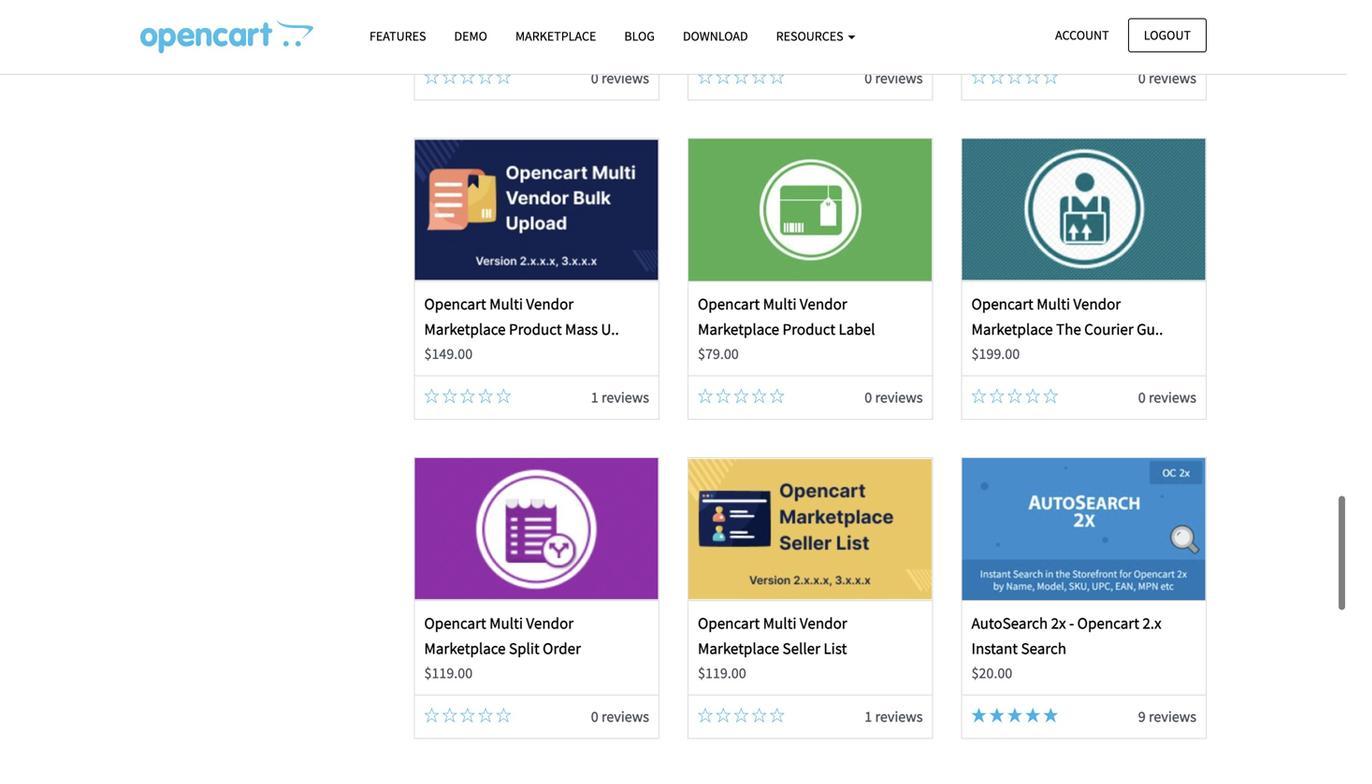 Task type: vqa. For each thing, say whether or not it's contained in the screenshot.


Task type: locate. For each thing, give the bounding box(es) containing it.
1 horizontal spatial 1
[[865, 708, 872, 726]]

vendor for list
[[800, 614, 847, 633]]

marketplace for opencart multi vendor marketplace product mass u..
[[424, 320, 506, 339]]

1 horizontal spatial $199.00
[[972, 345, 1020, 363]]

demo
[[454, 28, 487, 44]]

opencart inside opencart multi vendor marketplace split order $119.00
[[424, 614, 486, 633]]

split
[[509, 639, 540, 659]]

1 vertical spatial $199.00
[[972, 345, 1020, 363]]

1 for list
[[865, 708, 872, 726]]

marketplace inside opencart multi vendor marketplace split order $119.00
[[424, 639, 506, 659]]

multi inside opencart multi vendor marketplace product label $79.00
[[763, 294, 797, 314]]

$199.00 down opencart multi vendor marketplace the courier gu.. link
[[972, 345, 1020, 363]]

multi inside the opencart multi vendor marketplace seller list $119.00
[[763, 614, 797, 633]]

multi inside opencart multi vendor marketplace split order $119.00
[[489, 614, 523, 633]]

marketplace for opencart multi vendor marketplace product label
[[698, 320, 779, 339]]

$149.00
[[424, 345, 473, 363]]

marketplace inside opencart multi vendor marketplace product mass u.. $149.00
[[424, 320, 506, 339]]

vendor up mass
[[526, 294, 574, 314]]

vendor for mass
[[526, 294, 574, 314]]

u..
[[601, 320, 619, 339]]

order
[[543, 639, 581, 659]]

reviews for opencart multi vendor marketplace seller list
[[875, 708, 923, 726]]

opencart for opencart multi vendor marketplace product mass u..
[[424, 294, 486, 314]]

vendor inside the opencart multi vendor marketplace seller list $119.00
[[800, 614, 847, 633]]

9 reviews
[[1138, 708, 1197, 726]]

opencart inside opencart multi vendor marketplace product label $79.00
[[698, 294, 760, 314]]

opencart multi vendor marketplace the courier gu.. image
[[962, 139, 1206, 281]]

$119.00 inside the opencart multi vendor marketplace seller list $119.00
[[698, 664, 746, 683]]

marketplace up $79.00
[[698, 320, 779, 339]]

opencart inside the opencart multi vendor marketplace seller list $119.00
[[698, 614, 760, 633]]

0 horizontal spatial product
[[509, 320, 562, 339]]

features
[[370, 28, 426, 44]]

star light o image
[[424, 69, 439, 84], [698, 69, 713, 84], [716, 69, 731, 84], [734, 69, 749, 84], [770, 69, 785, 84], [989, 69, 1004, 84], [1025, 69, 1040, 84], [424, 389, 439, 404], [478, 389, 493, 404], [698, 389, 713, 404], [716, 389, 731, 404], [752, 389, 767, 404], [442, 708, 457, 723], [496, 708, 511, 723], [716, 708, 731, 723], [770, 708, 785, 723]]

marketplace link
[[501, 20, 610, 53]]

vendor up the 'list'
[[800, 614, 847, 633]]

blog
[[624, 28, 655, 44]]

0 horizontal spatial 1
[[591, 388, 599, 407]]

vendor inside opencart multi vendor marketplace the courier gu.. $199.00
[[1073, 294, 1121, 314]]

0 vertical spatial $199.00
[[698, 25, 746, 44]]

reviews for autosearch 2x - opencart 2.x instant search
[[1149, 708, 1197, 726]]

blog link
[[610, 20, 669, 53]]

resources
[[776, 28, 846, 44]]

star light o image
[[442, 69, 457, 84], [460, 69, 475, 84], [478, 69, 493, 84], [496, 69, 511, 84], [752, 69, 767, 84], [972, 69, 986, 84], [1007, 69, 1022, 84], [1043, 69, 1058, 84], [442, 389, 457, 404], [460, 389, 475, 404], [496, 389, 511, 404], [734, 389, 749, 404], [770, 389, 785, 404], [972, 389, 986, 404], [989, 389, 1004, 404], [1007, 389, 1022, 404], [1025, 389, 1040, 404], [1043, 389, 1058, 404], [424, 708, 439, 723], [460, 708, 475, 723], [478, 708, 493, 723], [698, 708, 713, 723], [734, 708, 749, 723], [752, 708, 767, 723]]

multi for courier
[[1037, 294, 1070, 314]]

opencart multi vendor marketplace the courier gu.. $199.00
[[972, 294, 1163, 363]]

marketplace left the at the right top of page
[[972, 320, 1053, 339]]

$199.00 right blog
[[698, 25, 746, 44]]

2 star light image from the left
[[989, 708, 1004, 723]]

multi for label
[[763, 294, 797, 314]]

0 vertical spatial 1
[[591, 388, 599, 407]]

0 reviews
[[591, 69, 649, 87], [865, 69, 923, 87], [1138, 69, 1197, 87], [865, 388, 923, 407], [1138, 388, 1197, 407], [591, 708, 649, 726]]

1 vertical spatial 1
[[865, 708, 872, 726]]

product inside opencart multi vendor marketplace product mass u.. $149.00
[[509, 320, 562, 339]]

opencart multi vendor marketplace split order link
[[424, 614, 581, 659]]

marketplace inside opencart multi vendor marketplace product label $79.00
[[698, 320, 779, 339]]

vendor up courier
[[1073, 294, 1121, 314]]

marketplace inside the opencart multi vendor marketplace seller list $119.00
[[698, 639, 779, 659]]

$119.00 for opencart multi vendor marketplace split order
[[424, 664, 473, 683]]

multi inside opencart multi vendor marketplace product mass u.. $149.00
[[489, 294, 523, 314]]

opencart multi vendor marketplace seller list link
[[698, 614, 847, 659]]

opencart inside autosearch 2x - opencart 2.x instant search $20.00
[[1077, 614, 1139, 633]]

other extensions image
[[140, 20, 313, 53]]

9
[[1138, 708, 1146, 726]]

$119.00
[[424, 25, 473, 44], [424, 664, 473, 683], [698, 664, 746, 683]]

marketplace left blog
[[515, 28, 596, 44]]

marketplace
[[515, 28, 596, 44], [424, 320, 506, 339], [698, 320, 779, 339], [972, 320, 1053, 339], [424, 639, 506, 659], [698, 639, 779, 659]]

product
[[509, 320, 562, 339], [783, 320, 835, 339]]

seller
[[783, 639, 820, 659]]

opencart multi vendor marketplace seller list $119.00
[[698, 614, 847, 683]]

opencart multi vendor marketplace product mass u.. image
[[415, 139, 658, 281]]

2.x
[[1143, 614, 1162, 633]]

reviews for opencart multi vendor marketplace product mass u..
[[601, 388, 649, 407]]

1
[[591, 388, 599, 407], [865, 708, 872, 726]]

opencart inside opencart multi vendor marketplace product mass u.. $149.00
[[424, 294, 486, 314]]

1 horizontal spatial 1 reviews
[[865, 708, 923, 726]]

opencart inside opencart multi vendor marketplace the courier gu.. $199.00
[[972, 294, 1034, 314]]

vendor inside opencart multi vendor marketplace product label $79.00
[[800, 294, 847, 314]]

1 vertical spatial 1 reviews
[[865, 708, 923, 726]]

multi
[[489, 294, 523, 314], [763, 294, 797, 314], [1037, 294, 1070, 314], [489, 614, 523, 633], [763, 614, 797, 633]]

marketplace left seller on the bottom right
[[698, 639, 779, 659]]

product for mass
[[509, 320, 562, 339]]

opencart
[[424, 294, 486, 314], [698, 294, 760, 314], [972, 294, 1034, 314], [424, 614, 486, 633], [698, 614, 760, 633], [1077, 614, 1139, 633]]

vendor up label
[[800, 294, 847, 314]]

product left mass
[[509, 320, 562, 339]]

autosearch 2x - opencart 2.x instant search image
[[962, 458, 1206, 601]]

download
[[683, 28, 748, 44]]

$199.00
[[698, 25, 746, 44], [972, 345, 1020, 363]]

vendor inside opencart multi vendor marketplace split order $119.00
[[526, 614, 574, 633]]

vendor up 'order'
[[526, 614, 574, 633]]

instant
[[972, 639, 1018, 659]]

reviews
[[601, 69, 649, 87], [875, 69, 923, 87], [1149, 69, 1197, 87], [601, 388, 649, 407], [875, 388, 923, 407], [1149, 388, 1197, 407], [601, 708, 649, 726], [875, 708, 923, 726], [1149, 708, 1197, 726]]

0
[[591, 69, 599, 87], [865, 69, 872, 87], [1138, 69, 1146, 87], [865, 388, 872, 407], [1138, 388, 1146, 407], [591, 708, 599, 726]]

reviews for opencart multi vendor marketplace the courier gu..
[[1149, 388, 1197, 407]]

1 reviews for opencart multi vendor marketplace product mass u..
[[591, 388, 649, 407]]

vendor
[[526, 294, 574, 314], [800, 294, 847, 314], [1073, 294, 1121, 314], [526, 614, 574, 633], [800, 614, 847, 633]]

star light image
[[972, 708, 986, 723], [989, 708, 1004, 723], [1007, 708, 1022, 723], [1025, 708, 1040, 723]]

1 reviews
[[591, 388, 649, 407], [865, 708, 923, 726]]

vendor for order
[[526, 614, 574, 633]]

marketplace up $149.00
[[424, 320, 506, 339]]

vendor inside opencart multi vendor marketplace product mass u.. $149.00
[[526, 294, 574, 314]]

reviews for opencart multi vendor marketplace product label
[[875, 388, 923, 407]]

product inside opencart multi vendor marketplace product label $79.00
[[783, 320, 835, 339]]

opencart for opencart multi vendor marketplace split order
[[424, 614, 486, 633]]

multi inside opencart multi vendor marketplace the courier gu.. $199.00
[[1037, 294, 1070, 314]]

3 star light image from the left
[[1007, 708, 1022, 723]]

0 horizontal spatial $199.00
[[698, 25, 746, 44]]

$119.00 inside opencart multi vendor marketplace split order $119.00
[[424, 664, 473, 683]]

logout link
[[1128, 18, 1207, 52]]

marketplace inside opencart multi vendor marketplace the courier gu.. $199.00
[[972, 320, 1053, 339]]

demo link
[[440, 20, 501, 53]]

product left label
[[783, 320, 835, 339]]

0 horizontal spatial 1 reviews
[[591, 388, 649, 407]]

marketplace left 'split'
[[424, 639, 506, 659]]

0 vertical spatial 1 reviews
[[591, 388, 649, 407]]

opencart multi vendor marketplace product mass u.. $149.00
[[424, 294, 619, 363]]

1 horizontal spatial product
[[783, 320, 835, 339]]

2 product from the left
[[783, 320, 835, 339]]

$199.00 inside opencart multi vendor marketplace the courier gu.. $199.00
[[972, 345, 1020, 363]]

1 product from the left
[[509, 320, 562, 339]]

vendor for courier
[[1073, 294, 1121, 314]]

marketplace for opencart multi vendor marketplace split order
[[424, 639, 506, 659]]



Task type: describe. For each thing, give the bounding box(es) containing it.
$119.00 for opencart multi vendor marketplace seller list
[[698, 664, 746, 683]]

autosearch 2x - opencart 2.x instant search $20.00
[[972, 614, 1162, 683]]

courier
[[1084, 320, 1134, 339]]

marketplace for opencart multi vendor marketplace the courier gu..
[[972, 320, 1053, 339]]

features link
[[355, 20, 440, 53]]

search
[[1021, 639, 1067, 659]]

$20.00
[[972, 664, 1012, 683]]

mass
[[565, 320, 598, 339]]

1 star light image from the left
[[972, 708, 986, 723]]

opencart multi vendor marketplace product label $79.00
[[698, 294, 875, 363]]

vendor for label
[[800, 294, 847, 314]]

opencart multi vendor marketplace product label link
[[698, 294, 875, 339]]

autosearch
[[972, 614, 1048, 633]]

product for label
[[783, 320, 835, 339]]

opencart for opencart multi vendor marketplace the courier gu..
[[972, 294, 1034, 314]]

logout
[[1144, 27, 1191, 44]]

opencart multi vendor marketplace split order image
[[415, 458, 658, 601]]

the
[[1056, 320, 1081, 339]]

$79.00
[[698, 345, 739, 363]]

resources link
[[762, 20, 869, 53]]

account
[[1055, 27, 1109, 44]]

1 reviews for opencart multi vendor marketplace seller list
[[865, 708, 923, 726]]

opencart multi vendor marketplace seller list image
[[689, 458, 932, 601]]

opencart multi vendor marketplace split order $119.00
[[424, 614, 581, 683]]

gu..
[[1137, 320, 1163, 339]]

account link
[[1039, 18, 1125, 52]]

1 for mass
[[591, 388, 599, 407]]

download link
[[669, 20, 762, 53]]

star light image
[[1043, 708, 1058, 723]]

opencart for opencart multi vendor marketplace seller list
[[698, 614, 760, 633]]

label
[[839, 320, 875, 339]]

opencart multi vendor marketplace product mass u.. link
[[424, 294, 619, 339]]

list
[[824, 639, 847, 659]]

multi for mass
[[489, 294, 523, 314]]

autosearch 2x - opencart 2.x instant search link
[[972, 614, 1162, 659]]

multi for list
[[763, 614, 797, 633]]

reviews for opencart multi vendor marketplace split order
[[601, 708, 649, 726]]

opencart multi vendor marketplace the courier gu.. link
[[972, 294, 1163, 339]]

opencart multi vendor marketplace product label image
[[689, 139, 932, 281]]

marketplace for opencart multi vendor marketplace seller list
[[698, 639, 779, 659]]

multi for order
[[489, 614, 523, 633]]

4 star light image from the left
[[1025, 708, 1040, 723]]

2x
[[1051, 614, 1066, 633]]

-
[[1069, 614, 1074, 633]]

opencart for opencart multi vendor marketplace product label
[[698, 294, 760, 314]]



